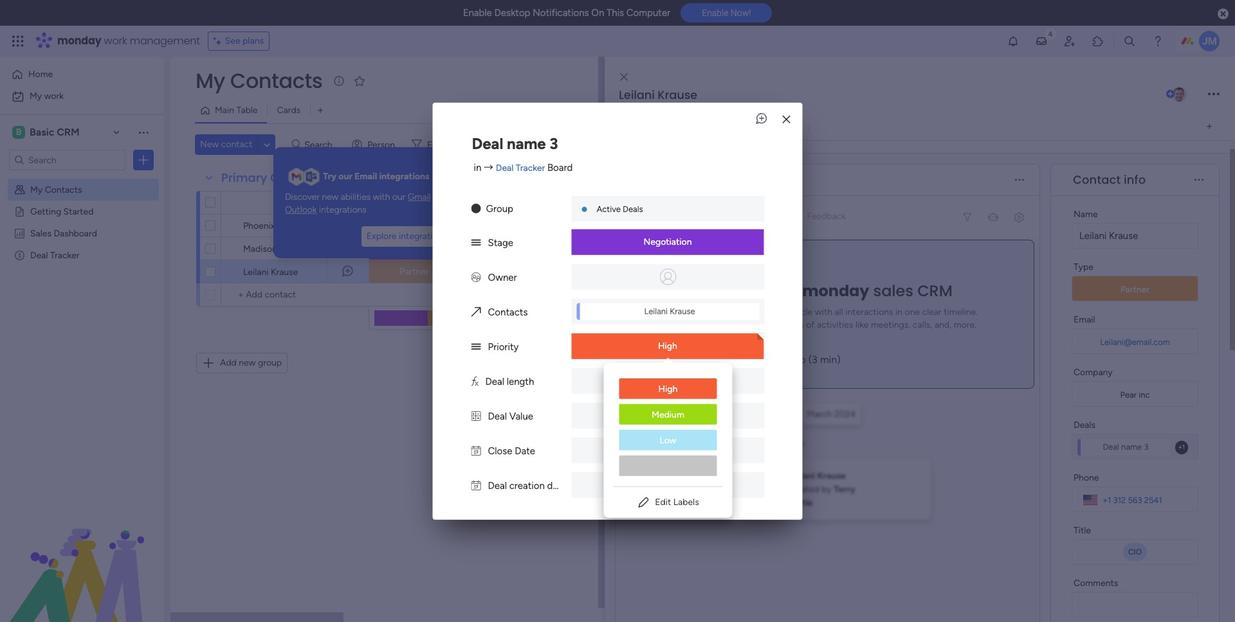 Task type: describe. For each thing, give the bounding box(es) containing it.
filter
[[427, 139, 448, 150]]

v2 board relation small image
[[471, 306, 481, 318]]

new contact button
[[195, 134, 258, 155]]

0 horizontal spatial of
[[682, 307, 691, 318]]

0 vertical spatial all
[[835, 307, 843, 318]]

deal up phone +1 312 563 2541
[[1103, 443, 1120, 452]]

→
[[484, 162, 494, 174]]

,
[[763, 440, 765, 450]]

integrations inside discover new abilities with our gmail & outlook integrations
[[319, 204, 367, 215]]

0 vertical spatial sales
[[693, 258, 713, 269]]

title
[[1074, 526, 1091, 537]]

this
[[693, 281, 721, 302]]

my work option
[[8, 86, 156, 107]]

krause inside deal name 3 dialog
[[670, 306, 695, 316]]

public dashboard image
[[14, 227, 26, 239]]

madison
[[243, 244, 277, 255]]

4 image
[[1045, 26, 1057, 41]]

0 vertical spatial close image
[[620, 72, 628, 82]]

discover
[[285, 192, 320, 203]]

v2 multiple person column image
[[471, 272, 481, 283]]

tracker inside list box
[[50, 250, 79, 261]]

name inside dialog
[[507, 134, 546, 153]]

phone
[[1074, 473, 1099, 484]]

workspace selection element
[[12, 125, 81, 140]]

1 vertical spatial deal name 3
[[1103, 443, 1149, 452]]

type inside type field
[[404, 197, 424, 208]]

basic crm
[[30, 126, 80, 138]]

clear
[[922, 307, 942, 318]]

1 horizontal spatial option
[[619, 456, 717, 477]]

0 vertical spatial email
[[355, 171, 377, 182]]

phoenix levy
[[243, 221, 296, 232]]

created
[[789, 485, 820, 495]]

doyle
[[279, 244, 302, 255]]

length
[[507, 376, 534, 388]]

try for try our email integrations
[[323, 171, 337, 182]]

hide button
[[521, 134, 568, 155]]

date
[[515, 445, 535, 457]]

2 more dots image from the left
[[1195, 175, 1204, 185]]

negotiation
[[644, 237, 692, 248]]

discover new abilities with our gmail & outlook integrations
[[285, 192, 439, 215]]

contacts inside deal name 3 dialog
[[488, 306, 528, 318]]

activity log button
[[741, 117, 810, 137]]

2 vertical spatial in
[[896, 307, 903, 318]]

deal creation date
[[488, 480, 567, 492]]

explore integrations
[[367, 231, 447, 242]]

priority
[[488, 341, 519, 353]]

board
[[548, 162, 573, 174]]

unlock
[[637, 281, 689, 302]]

2 customer from the top
[[394, 243, 434, 254]]

7
[[740, 440, 745, 450]]

1 vertical spatial 3
[[1144, 443, 1149, 452]]

activity log
[[751, 121, 800, 132]]

krause inside 'field'
[[658, 87, 698, 103]]

enable for enable desktop notifications on this computer
[[463, 7, 492, 19]]

monday for monday work management
[[57, 33, 101, 48]]

low option
[[619, 430, 717, 452]]

management
[[130, 33, 200, 48]]

madison@email.com
[[478, 244, 556, 254]]

high inside option
[[659, 384, 678, 395]]

v2 search image
[[292, 138, 301, 152]]

my work
[[30, 91, 64, 102]]

Primary Contacts field
[[218, 170, 328, 187]]

levy
[[277, 221, 296, 232]]

person
[[368, 139, 395, 150]]

receive
[[677, 320, 706, 331]]

public board image
[[14, 205, 26, 217]]

pear
[[1121, 391, 1137, 400]]

value
[[509, 411, 533, 422]]

monday work management
[[57, 33, 200, 48]]

1 and from the left
[[660, 320, 675, 331]]

sort
[[492, 139, 509, 150]]

1 vertical spatial crm
[[715, 258, 735, 269]]

3 inside dialog
[[550, 134, 558, 153]]

Leilani Krause field
[[616, 87, 1164, 104]]

my work link
[[8, 86, 156, 107]]

new for add
[[239, 358, 256, 369]]

list box containing my contacts
[[0, 176, 164, 440]]

table
[[236, 105, 258, 116]]

work for monday
[[104, 33, 127, 48]]

hide
[[541, 139, 560, 150]]

add new group
[[220, 358, 282, 369]]

+1 312 563 2541 link
[[1098, 493, 1163, 509]]

new for discover
[[322, 192, 339, 203]]

0 horizontal spatial partner
[[400, 266, 429, 277]]

1 high from the top
[[658, 341, 678, 352]]

Search in workspace field
[[27, 153, 107, 168]]

deals inside deal name 3 dialog
[[623, 204, 643, 214]]

madison@email.com link
[[475, 244, 558, 254]]

labels
[[674, 497, 699, 508]]

enable for enable now!
[[702, 8, 729, 18]]

crm inside workspace selection element
[[57, 126, 80, 138]]

563
[[1128, 496, 1142, 505]]

plans
[[243, 35, 264, 46]]

deal name 3 inside dialog
[[472, 134, 558, 153]]

days
[[665, 376, 683, 386]]

show board description image
[[332, 75, 347, 88]]

keep
[[637, 307, 658, 318]]

stage
[[488, 237, 514, 249]]

v2 sun image
[[471, 203, 481, 214]]

2 and from the left
[[736, 320, 751, 331]]

1 horizontal spatial in
[[785, 281, 799, 302]]

home
[[28, 69, 53, 80]]

inc
[[1139, 391, 1150, 400]]

tracker inside in → deal tracker board
[[516, 163, 545, 174]]

1 vertical spatial name
[[1122, 443, 1142, 452]]

leilani krause inside 'field'
[[619, 87, 698, 103]]

1 horizontal spatial partner
[[1121, 284, 1150, 295]]

pm
[[792, 440, 805, 450]]

add
[[220, 358, 237, 369]]

contact for contact info
[[1073, 172, 1121, 188]]

on
[[592, 7, 604, 19]]

leilani inside 'field'
[[619, 87, 655, 103]]

0 vertical spatial our
[[339, 171, 352, 182]]

desktop
[[495, 7, 531, 19]]

1 horizontal spatial close image
[[783, 115, 791, 124]]

&
[[433, 192, 439, 203]]

see plans button
[[208, 32, 270, 51]]

1 horizontal spatial type
[[1074, 262, 1094, 273]]

help button
[[1170, 586, 1215, 607]]

info
[[1124, 172, 1146, 188]]

email leilani@email.com
[[1074, 315, 1170, 347]]

primary
[[221, 170, 267, 186]]

1 horizontal spatial leilani@email.com link
[[1098, 338, 1173, 347]]

feature
[[725, 281, 781, 302]]

v2 function image
[[471, 376, 478, 388]]

cards
[[277, 105, 301, 116]]

email for email leilani@email.com
[[1074, 315, 1096, 326]]

started
[[63, 206, 94, 217]]

medium option
[[619, 405, 717, 426]]

min)
[[820, 354, 841, 366]]

more.
[[954, 320, 977, 331]]

email for email
[[506, 197, 528, 208]]

your
[[693, 307, 711, 318]]

group
[[486, 203, 513, 214]]

0 horizontal spatial my contacts
[[30, 184, 82, 195]]

leilani inside leilani krause created by
[[789, 471, 815, 482]]

bindeer inc.
[[597, 244, 641, 254]]

edit
[[655, 497, 671, 508]]

leilani krause inside deal name 3 dialog
[[644, 306, 695, 316]]

edit labels
[[655, 497, 699, 508]]

gmail button
[[408, 191, 431, 204]]

0 vertical spatial integrations
[[379, 171, 429, 182]]

27 days
[[654, 376, 683, 386]]

dashboard
[[54, 228, 97, 239]]

explore integrations button
[[361, 227, 452, 247]]

main
[[215, 105, 234, 116]]

sales inside unlock this feature in monday sales crm keep track of your entire customer lifecycle with all interactions in one clear timeline. send and receive emails and add all types of activities like meetings, calls, and, more.
[[874, 281, 914, 302]]

deal name 3 dialog
[[433, 103, 803, 522]]



Task type: locate. For each thing, give the bounding box(es) containing it.
our left gmail at the left top
[[392, 192, 406, 203]]

in left one
[[896, 307, 903, 318]]

add
[[753, 320, 769, 331]]

0 horizontal spatial all
[[771, 320, 779, 331]]

crm inside unlock this feature in monday sales crm keep track of your entire customer lifecycle with all interactions in one clear timeline. send and receive emails and add all types of activities like meetings, calls, and, more.
[[918, 281, 953, 302]]

deal
[[472, 134, 503, 153], [496, 163, 514, 174], [30, 250, 48, 261], [486, 376, 505, 388], [488, 411, 507, 422], [1103, 443, 1120, 452], [488, 480, 507, 492]]

angle down image
[[264, 140, 270, 150]]

1 v2 status image from the top
[[471, 237, 481, 249]]

deal right dapulse date column image
[[488, 480, 507, 492]]

now!
[[731, 8, 751, 18]]

activity
[[751, 121, 782, 132]]

high
[[658, 341, 678, 352], [659, 384, 678, 395]]

with down try our email integrations in the top of the page
[[373, 192, 390, 203]]

email inside the "email leilani@email.com"
[[1074, 315, 1096, 326]]

deal name 3 up deal tracker link
[[472, 134, 558, 153]]

1 horizontal spatial deal name 3
[[1103, 443, 1149, 452]]

0 vertical spatial leilani@email.com link
[[479, 267, 554, 277]]

integrations
[[379, 171, 429, 182], [319, 204, 367, 215], [399, 231, 447, 242]]

1 vertical spatial close image
[[783, 115, 791, 124]]

1 vertical spatial high
[[659, 384, 678, 395]]

leilani@email.com link
[[479, 267, 554, 277], [1098, 338, 1173, 347]]

try for free button
[[637, 347, 709, 373]]

high option
[[619, 379, 717, 401]]

sales up one
[[874, 281, 914, 302]]

and left add
[[736, 320, 751, 331]]

3 up phone +1 312 563 2541
[[1144, 443, 1149, 452]]

timeline.
[[944, 307, 978, 318]]

select product image
[[12, 35, 24, 48]]

notifications image
[[1007, 35, 1020, 48]]

0 horizontal spatial type
[[404, 197, 424, 208]]

tracker down sales dashboard
[[50, 250, 79, 261]]

outlook button
[[285, 204, 317, 216]]

our inside discover new abilities with our gmail & outlook integrations
[[392, 192, 406, 203]]

feature
[[742, 354, 777, 366]]

low
[[660, 435, 677, 446]]

Contact info field
[[1070, 172, 1149, 189]]

1 horizontal spatial tracker
[[516, 163, 545, 174]]

1 vertical spatial v2 status image
[[471, 341, 481, 353]]

312
[[1114, 496, 1126, 505]]

email
[[355, 171, 377, 182], [506, 197, 528, 208], [1074, 315, 1096, 326]]

comments
[[1074, 578, 1119, 589]]

dapulse close image
[[1218, 8, 1229, 21]]

0 horizontal spatial enable
[[463, 7, 492, 19]]

1 vertical spatial tracker
[[50, 250, 79, 261]]

v2 status image left priority
[[471, 341, 481, 353]]

creation
[[509, 480, 545, 492]]

0 horizontal spatial deals
[[623, 204, 643, 214]]

contact
[[1073, 172, 1121, 188], [279, 197, 312, 208]]

terry turtle image
[[1171, 86, 1188, 103]]

1 vertical spatial deals
[[1074, 420, 1096, 431]]

v2 status image for priority
[[471, 341, 481, 353]]

type down the name
[[1074, 262, 1094, 273]]

1 horizontal spatial deals
[[1074, 420, 1096, 431]]

0 vertical spatial in
[[474, 162, 482, 174]]

leilani krause created by
[[789, 471, 846, 495]]

Search field
[[301, 136, 340, 154]]

dapulse date column image
[[471, 480, 481, 492]]

name
[[1074, 209, 1098, 220]]

1 vertical spatial company
[[1074, 367, 1113, 378]]

1 horizontal spatial sales
[[874, 281, 914, 302]]

integrations up gmail at the left top
[[379, 171, 429, 182]]

option down 'search in workspace' field
[[0, 178, 164, 180]]

0 horizontal spatial option
[[0, 178, 164, 180]]

cio
[[1129, 548, 1142, 557]]

0 vertical spatial option
[[0, 178, 164, 180]]

0 horizontal spatial in
[[474, 162, 482, 174]]

2 high from the top
[[659, 384, 678, 395]]

monday marketplace image
[[1092, 35, 1105, 48]]

1 vertical spatial try
[[647, 354, 661, 366]]

email inside "email" field
[[506, 197, 528, 208]]

see
[[225, 35, 240, 46]]

in left →
[[474, 162, 482, 174]]

company down the "email leilani@email.com"
[[1074, 367, 1113, 378]]

owner
[[488, 272, 517, 283]]

filter button
[[407, 134, 468, 155]]

sales
[[30, 228, 51, 239]]

madison doyle
[[243, 244, 302, 255]]

deal value
[[488, 411, 533, 422]]

1 horizontal spatial all
[[835, 307, 843, 318]]

option
[[0, 178, 164, 180], [619, 456, 717, 477]]

try down the 'search' field
[[323, 171, 337, 182]]

1 more dots image from the left
[[1015, 175, 1024, 185]]

0 horizontal spatial add view image
[[318, 106, 323, 116]]

deal right 'dapulse numbers column' icon
[[488, 411, 507, 422]]

work for my
[[44, 91, 64, 102]]

entire
[[713, 307, 737, 318]]

deal up →
[[472, 134, 503, 153]]

my down home
[[30, 91, 42, 102]]

new inside add new group button
[[239, 358, 256, 369]]

with inside unlock this feature in monday sales crm keep track of your entire customer lifecycle with all interactions in one clear timeline. send and receive emails and add all types of activities like meetings, calls, and, more.
[[815, 307, 833, 318]]

2 horizontal spatial crm
[[918, 281, 953, 302]]

1 horizontal spatial of
[[806, 320, 815, 331]]

monday inside unlock this feature in monday sales crm keep track of your entire customer lifecycle with all interactions in one clear timeline. send and receive emails and add all types of activities like meetings, calls, and, more.
[[803, 281, 870, 302]]

Type field
[[401, 196, 428, 210]]

basic
[[30, 126, 54, 138]]

+1
[[1103, 496, 1112, 505]]

1 horizontal spatial contact
[[1073, 172, 1121, 188]]

1 vertical spatial our
[[392, 192, 406, 203]]

company up bindeer inc.
[[599, 197, 638, 208]]

1 vertical spatial email
[[506, 197, 528, 208]]

leilani@email.com link up pear inc
[[1098, 338, 1173, 347]]

0 vertical spatial try
[[323, 171, 337, 182]]

1 vertical spatial partner
[[1121, 284, 1150, 295]]

active
[[597, 204, 621, 214]]

1 horizontal spatial and
[[736, 320, 751, 331]]

emails
[[709, 320, 734, 331]]

my up main
[[196, 66, 225, 95]]

0 vertical spatial name
[[507, 134, 546, 153]]

0 vertical spatial new
[[322, 192, 339, 203]]

partner
[[400, 266, 429, 277], [1121, 284, 1150, 295]]

list box containing high
[[604, 369, 733, 487]]

list box inside deal name 3 dialog
[[604, 369, 733, 487]]

0 horizontal spatial crm
[[57, 126, 80, 138]]

sales
[[693, 258, 713, 269], [874, 281, 914, 302]]

deal name 3 up phone +1 312 563 2541
[[1103, 443, 1149, 452]]

leilani krause
[[619, 87, 698, 103], [1080, 230, 1139, 242], [243, 267, 298, 278], [644, 306, 695, 316]]

free
[[680, 354, 698, 366]]

lottie animation element
[[0, 493, 164, 623]]

name up phone +1 312 563 2541
[[1122, 443, 1142, 452]]

1 horizontal spatial my contacts
[[196, 66, 323, 95]]

my inside 'option'
[[30, 91, 42, 102]]

(3
[[809, 354, 818, 366]]

1 vertical spatial leilani@email.com link
[[1098, 338, 1173, 347]]

deal tracker link
[[496, 163, 545, 174]]

1 vertical spatial integrations
[[319, 204, 367, 215]]

enable inside button
[[702, 8, 729, 18]]

medium
[[652, 410, 685, 421]]

0 vertical spatial crm
[[57, 126, 80, 138]]

leilani@email.com down madison@email.com 'link'
[[482, 267, 552, 277]]

monday up activities
[[803, 281, 870, 302]]

1 vertical spatial work
[[44, 91, 64, 102]]

abilities
[[341, 192, 371, 203]]

2541
[[1145, 496, 1163, 505]]

customer
[[394, 220, 434, 231], [394, 243, 434, 254]]

close image
[[620, 72, 628, 82], [783, 115, 791, 124]]

1 vertical spatial with
[[815, 307, 833, 318]]

interactions
[[846, 307, 894, 318]]

2 vertical spatial email
[[1074, 315, 1096, 326]]

crm right basic
[[57, 126, 80, 138]]

1 horizontal spatial with
[[815, 307, 833, 318]]

0 horizontal spatial sales
[[693, 258, 713, 269]]

1 horizontal spatial crm
[[715, 258, 735, 269]]

deal right "v2 function" image
[[486, 376, 505, 388]]

name
[[507, 134, 546, 153], [1122, 443, 1142, 452]]

integrations down type field
[[399, 231, 447, 242]]

high up medium
[[659, 384, 678, 395]]

search everything image
[[1124, 35, 1136, 48]]

1 horizontal spatial list box
[[604, 369, 733, 487]]

v2 status image left stage
[[471, 237, 481, 249]]

see plans
[[225, 35, 264, 46]]

0 vertical spatial v2 status image
[[471, 237, 481, 249]]

1 vertical spatial add view image
[[1207, 122, 1212, 132]]

1 vertical spatial customer
[[394, 243, 434, 254]]

1 vertical spatial my contacts
[[30, 184, 82, 195]]

dapulse date column image
[[471, 445, 481, 457]]

1 horizontal spatial name
[[1122, 443, 1142, 452]]

high up for
[[658, 341, 678, 352]]

enable left desktop
[[463, 7, 492, 19]]

work
[[104, 33, 127, 48], [44, 91, 64, 102]]

leilani@email.com inside the "email leilani@email.com"
[[1101, 338, 1170, 347]]

in inside deal name 3 dialog
[[474, 162, 482, 174]]

of up receive
[[682, 307, 691, 318]]

0 vertical spatial type
[[404, 197, 424, 208]]

0 horizontal spatial name
[[507, 134, 546, 153]]

company inside field
[[599, 197, 638, 208]]

partner up the "email leilani@email.com"
[[1121, 284, 1150, 295]]

1 customer from the top
[[394, 220, 434, 231]]

0 vertical spatial high
[[658, 341, 678, 352]]

our up abilities at the left top
[[339, 171, 352, 182]]

monday up home link at the left of the page
[[57, 33, 101, 48]]

integrations inside button
[[399, 231, 447, 242]]

0 vertical spatial 3
[[550, 134, 558, 153]]

company
[[599, 197, 638, 208], [1074, 367, 1113, 378]]

1 vertical spatial option
[[619, 456, 717, 477]]

Email field
[[503, 196, 531, 210]]

name up in → deal tracker board
[[507, 134, 546, 153]]

tracker down hide popup button
[[516, 163, 545, 174]]

all up activities
[[835, 307, 843, 318]]

integrations down abilities at the left top
[[319, 204, 367, 215]]

group
[[258, 358, 282, 369]]

1 horizontal spatial monday
[[658, 258, 691, 269]]

primary contacts
[[221, 170, 324, 186]]

active deals
[[597, 204, 643, 214]]

activities
[[817, 320, 854, 331]]

krause inside leilani krause created by
[[817, 471, 846, 482]]

new left abilities at the left top
[[322, 192, 339, 203]]

dapulse numbers column image
[[471, 411, 481, 422]]

in → deal tracker board
[[474, 162, 573, 174]]

new inside discover new abilities with our gmail & outlook integrations
[[322, 192, 339, 203]]

1 vertical spatial of
[[806, 320, 815, 331]]

1 horizontal spatial work
[[104, 33, 127, 48]]

0 vertical spatial customer
[[394, 220, 434, 231]]

enable left now! on the right top of page
[[702, 8, 729, 18]]

contacts up discover
[[270, 170, 324, 186]]

1 vertical spatial sales
[[874, 281, 914, 302]]

work up home link at the left of the page
[[104, 33, 127, 48]]

person button
[[347, 134, 403, 155]]

pear inc
[[1121, 391, 1150, 400]]

contact
[[221, 139, 253, 150]]

work down home
[[44, 91, 64, 102]]

monday down "negotiation"
[[658, 258, 691, 269]]

sales up this
[[693, 258, 713, 269]]

0 horizontal spatial work
[[44, 91, 64, 102]]

deals up the phone
[[1074, 420, 1096, 431]]

customer down explore integrations
[[394, 243, 434, 254]]

contacts up cards
[[230, 66, 323, 95]]

1 vertical spatial all
[[771, 320, 779, 331]]

1 horizontal spatial company
[[1074, 367, 1113, 378]]

0 horizontal spatial new
[[239, 358, 256, 369]]

with inside discover new abilities with our gmail & outlook integrations
[[373, 192, 390, 203]]

0 vertical spatial work
[[104, 33, 127, 48]]

0 horizontal spatial close image
[[620, 72, 628, 82]]

work inside 'option'
[[44, 91, 64, 102]]

invite members image
[[1064, 35, 1077, 48]]

contacts up getting started
[[45, 184, 82, 195]]

0 horizontal spatial leilani@email.com link
[[479, 267, 554, 277]]

tracker
[[516, 163, 545, 174], [50, 250, 79, 261]]

option up feb 10
[[619, 456, 717, 477]]

with up activities
[[815, 307, 833, 318]]

workspace image
[[12, 125, 25, 140]]

0 horizontal spatial try
[[323, 171, 337, 182]]

0 horizontal spatial and
[[660, 320, 675, 331]]

My Contacts field
[[192, 66, 326, 95]]

type left &
[[404, 197, 424, 208]]

deal inside in → deal tracker board
[[496, 163, 514, 174]]

home option
[[8, 64, 156, 85]]

and down track at right
[[660, 320, 675, 331]]

send
[[637, 320, 658, 331]]

computer
[[627, 7, 671, 19]]

this
[[607, 7, 624, 19]]

contact info
[[1073, 172, 1146, 188]]

v2 status image
[[471, 237, 481, 249], [471, 341, 481, 353]]

new right add
[[239, 358, 256, 369]]

Company field
[[596, 196, 641, 210]]

2 v2 status image from the top
[[471, 341, 481, 353]]

0 vertical spatial contact
[[1073, 172, 1121, 188]]

my contacts up table
[[196, 66, 323, 95]]

1 horizontal spatial new
[[322, 192, 339, 203]]

feature demo (3 min)
[[742, 354, 841, 366]]

leilani@email.com link down madison@email.com 'link'
[[479, 267, 554, 277]]

0 vertical spatial partner
[[400, 266, 429, 277]]

jeremy miller image
[[1199, 31, 1220, 51]]

0 vertical spatial deal name 3
[[472, 134, 558, 153]]

0 vertical spatial deals
[[623, 204, 643, 214]]

list box
[[0, 176, 164, 440], [604, 369, 733, 487]]

2 vertical spatial crm
[[918, 281, 953, 302]]

contact inside field
[[1073, 172, 1121, 188]]

in up "lifecycle"
[[785, 281, 799, 302]]

0 vertical spatial add view image
[[318, 106, 323, 116]]

leilani
[[619, 87, 655, 103], [1080, 230, 1107, 242], [243, 267, 269, 278], [644, 306, 668, 316], [789, 471, 815, 482]]

contact up the name
[[1073, 172, 1121, 188]]

leilani@email.com up pear inc
[[1101, 338, 1170, 347]]

help image
[[1152, 35, 1165, 48]]

contacts right v2 board relation small image
[[488, 306, 528, 318]]

of
[[682, 307, 691, 318], [806, 320, 815, 331]]

of right types
[[806, 320, 815, 331]]

getting
[[30, 206, 61, 217]]

type
[[404, 197, 424, 208], [1074, 262, 1094, 273]]

contact for contact
[[279, 197, 312, 208]]

mar
[[747, 440, 763, 450]]

lottie animation image
[[0, 493, 164, 623]]

try inside button
[[647, 354, 661, 366]]

by
[[822, 485, 832, 495]]

cards button
[[267, 100, 310, 121]]

for
[[664, 354, 677, 366]]

0 vertical spatial leilani@email.com
[[482, 267, 552, 277]]

demo
[[780, 354, 806, 366]]

7 mar , 01:02 pm
[[740, 440, 805, 450]]

0 horizontal spatial 3
[[550, 134, 558, 153]]

0 horizontal spatial our
[[339, 171, 352, 182]]

deal right →
[[496, 163, 514, 174]]

my up getting
[[30, 184, 43, 195]]

all right add
[[771, 320, 779, 331]]

crm up this
[[715, 258, 735, 269]]

0 horizontal spatial list box
[[0, 176, 164, 440]]

try for try for free
[[647, 354, 661, 366]]

customer down type field
[[394, 220, 434, 231]]

0 horizontal spatial tracker
[[50, 250, 79, 261]]

feb
[[656, 481, 670, 490]]

1 horizontal spatial more dots image
[[1195, 175, 1204, 185]]

contact up levy
[[279, 197, 312, 208]]

1 horizontal spatial enable
[[702, 8, 729, 18]]

0 horizontal spatial with
[[373, 192, 390, 203]]

leilani inside deal name 3 dialog
[[644, 306, 668, 316]]

deal down sales
[[30, 250, 48, 261]]

try left for
[[647, 354, 661, 366]]

v2 status image for stage
[[471, 237, 481, 249]]

new
[[200, 139, 219, 150]]

my contacts up getting started
[[30, 184, 82, 195]]

0 vertical spatial with
[[373, 192, 390, 203]]

0 vertical spatial of
[[682, 307, 691, 318]]

add to favorites image
[[354, 74, 366, 87]]

partner down the explore integrations button
[[400, 266, 429, 277]]

1 horizontal spatial add view image
[[1207, 122, 1212, 132]]

3 up the board
[[550, 134, 558, 153]]

phone +1 312 563 2541
[[1074, 473, 1163, 505]]

crm
[[57, 126, 80, 138], [715, 258, 735, 269], [918, 281, 953, 302]]

monday for monday sales crm
[[658, 258, 691, 269]]

leilani@email.com
[[482, 267, 552, 277], [1101, 338, 1170, 347]]

0 vertical spatial tracker
[[516, 163, 545, 174]]

crm up clear
[[918, 281, 953, 302]]

27
[[654, 376, 663, 386]]

more dots image
[[1015, 175, 1024, 185], [1195, 175, 1204, 185]]

2 horizontal spatial email
[[1074, 315, 1096, 326]]

try
[[323, 171, 337, 182], [647, 354, 661, 366]]

add view image
[[318, 106, 323, 116], [1207, 122, 1212, 132]]

update feed image
[[1035, 35, 1048, 48]]

deals right active
[[623, 204, 643, 214]]

0 horizontal spatial more dots image
[[1015, 175, 1024, 185]]

contacts inside primary contacts field
[[270, 170, 324, 186]]



Task type: vqa. For each thing, say whether or not it's contained in the screenshot.


